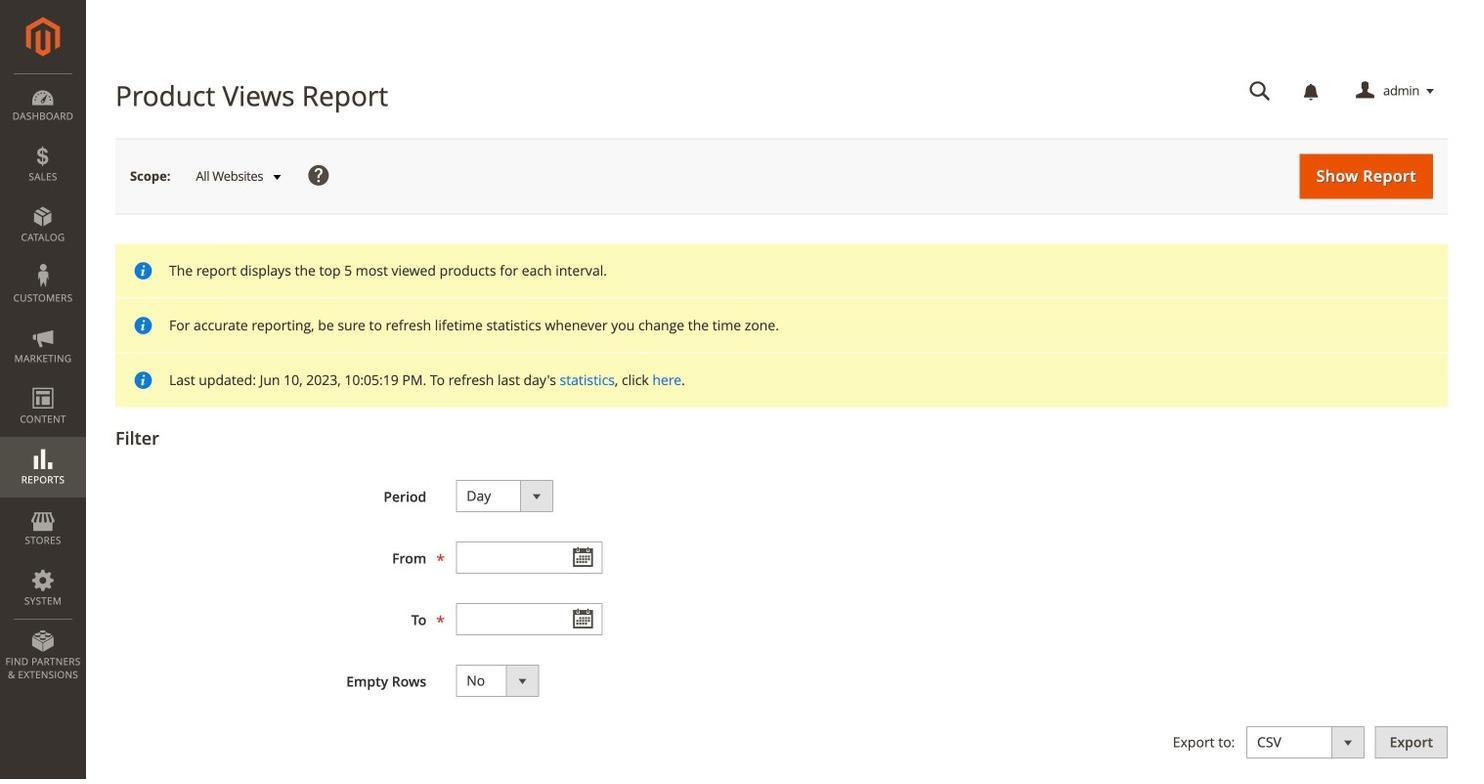 Task type: locate. For each thing, give the bounding box(es) containing it.
None text field
[[456, 603, 602, 635]]

None text field
[[1236, 74, 1285, 109], [456, 542, 602, 574], [1236, 74, 1285, 109], [456, 542, 602, 574]]

menu bar
[[0, 73, 86, 691]]



Task type: describe. For each thing, give the bounding box(es) containing it.
magento admin panel image
[[26, 17, 60, 57]]



Task type: vqa. For each thing, say whether or not it's contained in the screenshot.
To text field
no



